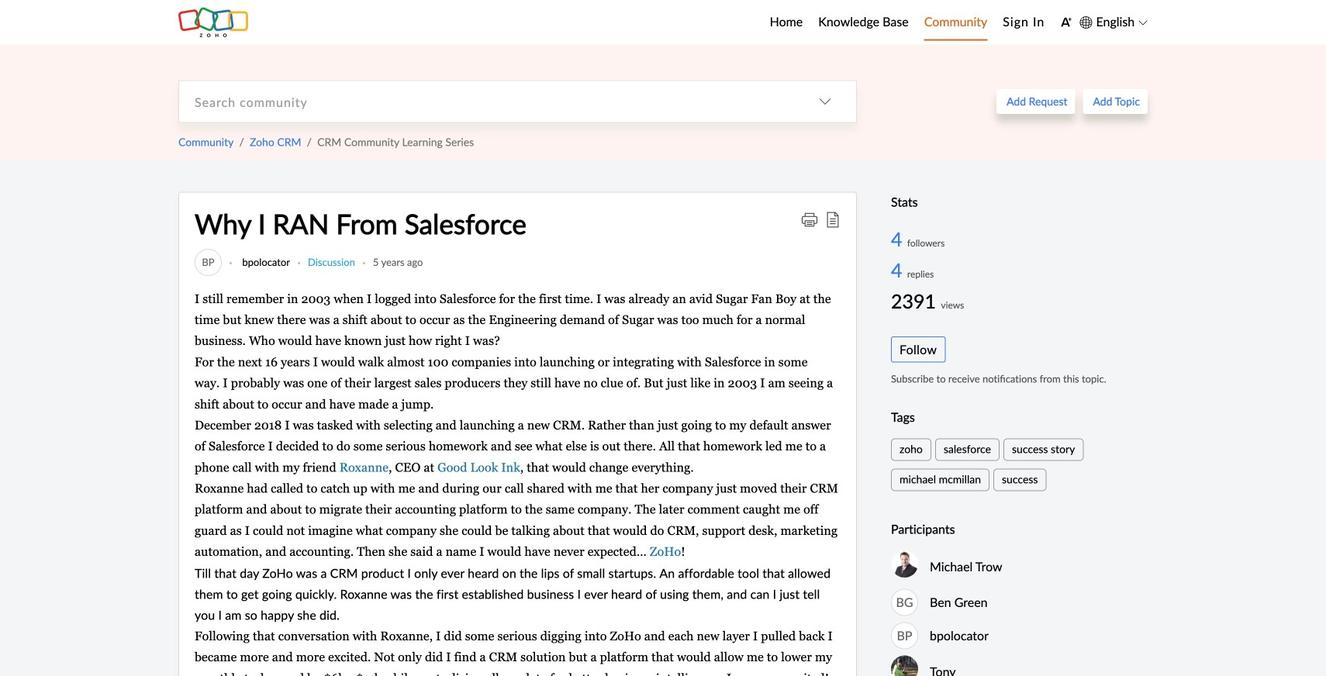 Task type: describe. For each thing, give the bounding box(es) containing it.
tony image
[[891, 656, 918, 676]]

choose category element
[[794, 81, 856, 122]]

user preference element
[[1061, 10, 1072, 34]]

reader view image
[[825, 212, 841, 228]]

choose module image
[[819, 96, 832, 108]]



Task type: locate. For each thing, give the bounding box(es) containing it.
michael trow image
[[891, 551, 918, 578]]

choose language image
[[1139, 18, 1148, 27]]

Search community  field
[[179, 81, 794, 122]]

choose languages element
[[1080, 12, 1148, 31]]

user preference image
[[1061, 16, 1072, 28]]

globe icon image
[[1080, 16, 1094, 30]]

print image
[[802, 212, 818, 228]]



Task type: vqa. For each thing, say whether or not it's contained in the screenshot.
the top "heading"
no



